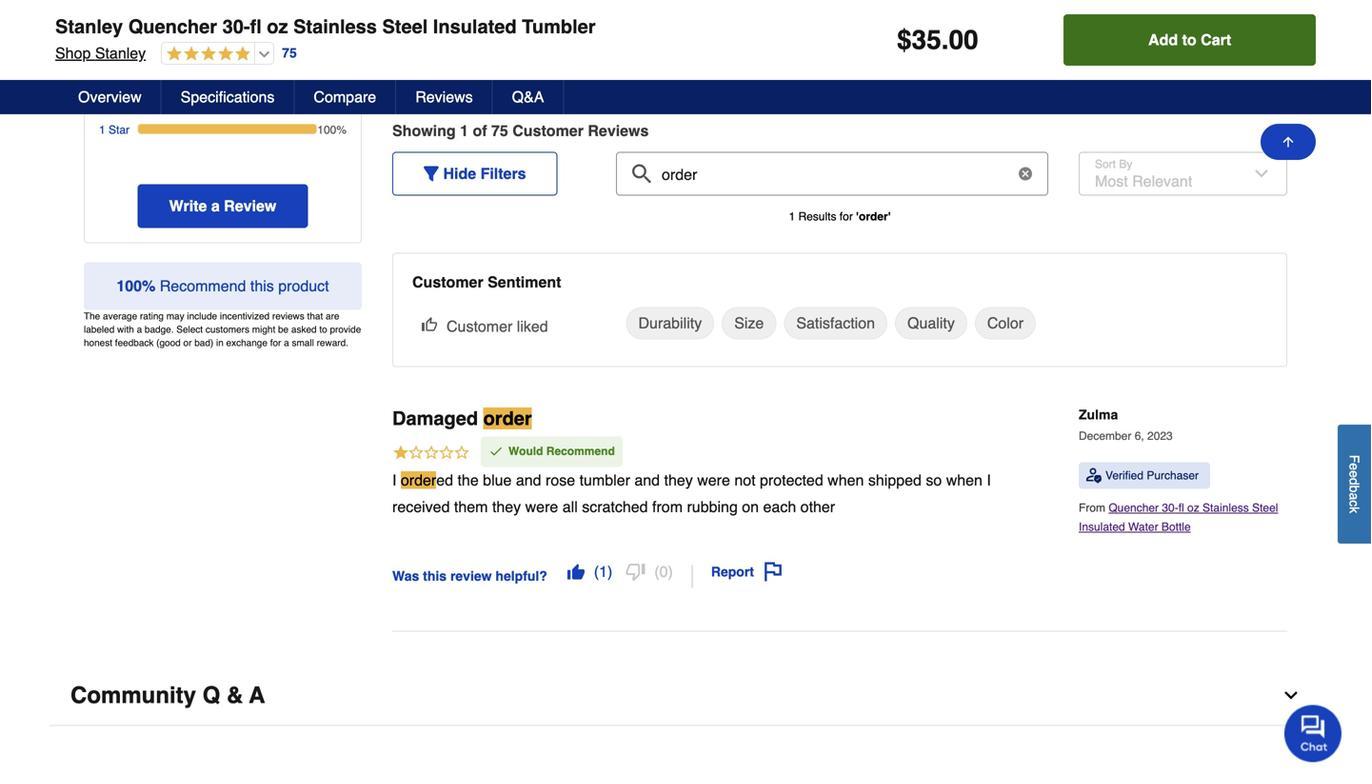 Task type: describe. For each thing, give the bounding box(es) containing it.
quality button
[[895, 307, 967, 340]]

all
[[562, 498, 578, 515]]

include
[[187, 311, 217, 322]]

star for 5 star
[[109, 12, 130, 25]]

) for ( 1 )
[[607, 563, 612, 580]]

1 left of
[[460, 122, 468, 140]]

quencher inside 'quencher 30-fl oz stainless steel insulated water bottle'
[[1109, 501, 1159, 515]]

write a review button
[[138, 184, 308, 228]]

cart
[[1201, 31, 1231, 49]]

hide
[[443, 165, 476, 182]]

color
[[987, 314, 1024, 332]]

0 vertical spatial stanley
[[55, 16, 123, 38]]

1 vertical spatial they
[[492, 498, 521, 515]]

a down be
[[284, 338, 289, 349]]

or
[[183, 338, 192, 349]]

star for 4 star
[[109, 41, 130, 54]]

i inside ed the blue and rose tumbler and they were not protected when shipped so when i received them they were all scratched from rubbing on each other
[[987, 471, 991, 489]]

to inside button
[[1182, 31, 1196, 49]]

f
[[1347, 455, 1362, 463]]

filter image
[[424, 166, 439, 181]]

1 and from the left
[[516, 471, 541, 489]]

not
[[734, 471, 756, 489]]

0 vertical spatial were
[[697, 471, 730, 489]]

reward.
[[317, 338, 348, 349]]

so
[[926, 471, 942, 489]]

) for ( 0 )
[[668, 563, 673, 580]]

star for 3 star
[[109, 69, 130, 82]]

q&a
[[512, 88, 544, 106]]

thumb down image
[[626, 562, 645, 581]]

rating
[[140, 311, 164, 322]]

compare
[[314, 88, 376, 106]]

with
[[117, 324, 134, 335]]

1 star
[[99, 123, 130, 137]]

0 vertical spatial customer
[[512, 122, 584, 140]]

purchaser
[[1147, 469, 1199, 482]]

satisfaction button
[[784, 307, 887, 340]]

6,
[[1135, 429, 1144, 443]]

quality
[[907, 314, 955, 332]]

from
[[1079, 501, 1109, 515]]

color button
[[975, 307, 1036, 340]]

( for 0
[[654, 563, 659, 580]]

stanley quencher 30-fl oz stainless steel insulated tumbler
[[55, 16, 596, 38]]

bad)
[[194, 338, 213, 349]]

hide filters button
[[392, 152, 558, 196]]

filters
[[480, 165, 526, 182]]

scratched
[[582, 498, 648, 515]]

2
[[99, 98, 105, 111]]

&
[[227, 682, 243, 708]]

select
[[176, 324, 203, 335]]

0 vertical spatial this
[[250, 277, 274, 295]]

a right with
[[137, 324, 142, 335]]

100
[[117, 277, 142, 295]]

them
[[454, 498, 488, 515]]

rose
[[546, 471, 575, 489]]

received
[[392, 498, 450, 515]]

1 right filled icons
[[599, 563, 607, 580]]

0% for 2 star
[[330, 98, 347, 111]]

3 star
[[99, 69, 130, 82]]

0% for 3 star
[[330, 69, 347, 82]]

customer sentiment
[[412, 273, 561, 291]]

thumb up image
[[422, 317, 437, 332]]

0 horizontal spatial recommend
[[160, 277, 246, 295]]

the
[[84, 311, 100, 322]]

1 vertical spatial this
[[423, 568, 447, 583]]

quencher 30-fl oz stainless steel insulated water bottle
[[1079, 501, 1278, 534]]

badge.
[[145, 324, 174, 335]]

2023
[[1147, 429, 1173, 443]]

verified purchaser
[[1105, 469, 1199, 482]]

a inside button
[[211, 197, 220, 215]]

100 % recommend this product
[[117, 277, 329, 295]]

shipped
[[868, 471, 922, 489]]

from
[[652, 498, 683, 515]]

0 vertical spatial oz
[[267, 16, 288, 38]]

customers
[[206, 324, 249, 335]]

compare button
[[295, 80, 396, 114]]

may
[[166, 311, 184, 322]]

0 horizontal spatial were
[[525, 498, 558, 515]]

star for 1 star
[[109, 123, 130, 137]]

write a review
[[169, 197, 276, 215]]

insulated inside 'quencher 30-fl oz stainless steel insulated water bottle'
[[1079, 520, 1125, 534]]

oz inside 'quencher 30-fl oz stainless steel insulated water bottle'
[[1187, 501, 1199, 515]]

december
[[1079, 429, 1131, 443]]

2 when from the left
[[946, 471, 983, 489]]

protected
[[760, 471, 823, 489]]

1 i from the left
[[392, 471, 396, 489]]

blue
[[483, 471, 512, 489]]

00
[[949, 25, 978, 55]]

c
[[1347, 500, 1362, 507]]

s
[[640, 122, 649, 140]]

love these! image image
[[596, 2, 783, 22]]

the
[[457, 471, 479, 489]]

showing 1 of 75 customer review s
[[392, 122, 649, 140]]

4 star
[[99, 41, 130, 54]]

each
[[763, 498, 796, 515]]

durability
[[638, 314, 702, 332]]

0 horizontal spatial insulated
[[433, 16, 517, 38]]

would recommend
[[508, 445, 615, 458]]

order for damaged order
[[483, 408, 532, 429]]

was this review helpful?
[[392, 568, 547, 583]]

the average rating may include incentivized reviews that are labeled with a badge. select customers might be asked to provide honest feedback (good or bad) in exchange for a small reward.
[[84, 311, 361, 349]]

product
[[278, 277, 329, 295]]

satisfaction
[[796, 314, 875, 332]]

0 vertical spatial stainless
[[293, 16, 377, 38]]

customer liked
[[447, 318, 548, 335]]

5 star
[[99, 12, 130, 25]]

add to cart button
[[1064, 14, 1316, 66]]

1 ' from the left
[[856, 210, 859, 223]]

i order
[[392, 471, 436, 489]]

rubbing
[[687, 498, 738, 515]]

1 when from the left
[[828, 471, 864, 489]]

fl inside 'quencher 30-fl oz stainless steel insulated water bottle'
[[1178, 501, 1184, 515]]

f e e d b a c k button
[[1338, 424, 1371, 544]]

reviews
[[415, 88, 473, 106]]

are
[[326, 311, 339, 322]]

35
[[912, 25, 941, 55]]

0 vertical spatial review
[[588, 122, 640, 140]]

helpful?
[[495, 568, 547, 583]]

a inside button
[[1347, 493, 1362, 500]]

hide filters
[[443, 165, 526, 182]]

tumbler
[[579, 471, 630, 489]]

customer for customer liked
[[447, 318, 513, 335]]

be
[[278, 324, 289, 335]]



Task type: locate. For each thing, give the bounding box(es) containing it.
steel left k
[[1252, 501, 1278, 515]]

1 0% from the top
[[330, 12, 347, 25]]

0 horizontal spatial quencher
[[128, 16, 217, 38]]

2 i from the left
[[987, 471, 991, 489]]

Search reviews text field
[[624, 152, 1041, 184]]

steel up reviews
[[382, 16, 428, 38]]

3 0% from the top
[[330, 98, 347, 111]]

0 horizontal spatial i
[[392, 471, 396, 489]]

1 horizontal spatial insulated
[[1079, 520, 1125, 534]]

quencher 30-fl oz stainless steel insulated water bottle link
[[1079, 501, 1278, 534]]

on
[[742, 498, 759, 515]]

0 horizontal spatial fl
[[250, 16, 262, 38]]

star right 3
[[109, 69, 130, 82]]

was
[[392, 568, 419, 583]]

star for 2 star
[[109, 98, 130, 111]]

1 horizontal spatial stainless
[[1203, 501, 1249, 515]]

1 horizontal spatial quencher
[[1109, 501, 1159, 515]]

a
[[211, 197, 220, 215], [137, 324, 142, 335], [284, 338, 289, 349], [1347, 493, 1362, 500]]

flag image
[[764, 562, 783, 581]]

1 vertical spatial to
[[319, 324, 327, 335]]

.
[[941, 25, 949, 55]]

1 vertical spatial 75
[[491, 122, 508, 140]]

2 vertical spatial order
[[401, 471, 436, 489]]

2 vertical spatial 0%
[[330, 98, 347, 111]]

to right add
[[1182, 31, 1196, 49]]

1 vertical spatial 0%
[[330, 69, 347, 82]]

1 ) from the left
[[607, 563, 612, 580]]

4.8 stars image
[[162, 46, 251, 63]]

1 horizontal spatial steel
[[1252, 501, 1278, 515]]

recommend up rose on the bottom of the page
[[546, 445, 615, 458]]

0% for 5 star
[[330, 12, 347, 25]]

were up rubbing
[[697, 471, 730, 489]]

1 vertical spatial steel
[[1252, 501, 1278, 515]]

k
[[1347, 507, 1362, 513]]

fl up '4.8 stars' image
[[250, 16, 262, 38]]

30- up '4.8 stars' image
[[222, 16, 250, 38]]

verified
[[1105, 469, 1143, 482]]

customer down customer sentiment
[[447, 318, 513, 335]]

0 vertical spatial 75
[[282, 45, 297, 61]]

d
[[1347, 478, 1362, 485]]

water
[[1128, 520, 1158, 534]]

stanley up the 3 star at the left of page
[[95, 44, 146, 62]]

asked
[[291, 324, 317, 335]]

exchange
[[226, 338, 267, 349]]

specifications button
[[162, 80, 295, 114]]

1 vertical spatial review
[[224, 197, 276, 215]]

q&a button
[[493, 80, 564, 114]]

order right results
[[859, 210, 888, 223]]

liked
[[517, 318, 548, 335]]

checkmark image
[[488, 443, 504, 459]]

e up b
[[1347, 470, 1362, 478]]

report
[[711, 564, 754, 579]]

0 vertical spatial quencher
[[128, 16, 217, 38]]

star right the 2
[[109, 98, 130, 111]]

1 vertical spatial customer
[[412, 273, 483, 291]]

order for i order
[[401, 471, 436, 489]]

this right the was
[[423, 568, 447, 583]]

a
[[249, 682, 265, 708]]

when up other
[[828, 471, 864, 489]]

were
[[697, 471, 730, 489], [525, 498, 558, 515]]

add to cart
[[1148, 31, 1231, 49]]

1 star image
[[392, 443, 470, 464]]

1 horizontal spatial '
[[888, 210, 891, 223]]

( right thumb down image
[[654, 563, 659, 580]]

0 horizontal spatial review
[[224, 197, 276, 215]]

for
[[840, 210, 853, 223], [270, 338, 281, 349]]

feedback
[[115, 338, 154, 349]]

0 vertical spatial 0%
[[330, 12, 347, 25]]

1 horizontal spatial review
[[588, 122, 640, 140]]

a right write on the top of page
[[211, 197, 220, 215]]

insulated
[[433, 16, 517, 38], [1079, 520, 1125, 534]]

1 horizontal spatial )
[[668, 563, 673, 580]]

30- up bottle
[[1162, 501, 1178, 515]]

1 e from the top
[[1347, 463, 1362, 470]]

1 vertical spatial 30-
[[1162, 501, 1178, 515]]

ed the blue and rose tumbler and they were not protected when shipped so when i received them they were all scratched from rubbing on each other
[[392, 471, 991, 515]]

shop
[[55, 44, 91, 62]]

1 horizontal spatial this
[[423, 568, 447, 583]]

when
[[828, 471, 864, 489], [946, 471, 983, 489]]

stainless inside 'quencher 30-fl oz stainless steel insulated water bottle'
[[1203, 501, 1249, 515]]

0 vertical spatial steel
[[382, 16, 428, 38]]

0 vertical spatial fl
[[250, 16, 262, 38]]

1 horizontal spatial when
[[946, 471, 983, 489]]

0 horizontal spatial stainless
[[293, 16, 377, 38]]

stanley
[[55, 16, 123, 38], [95, 44, 146, 62]]

star right 5
[[109, 12, 130, 25]]

they
[[664, 471, 693, 489], [492, 498, 521, 515]]

1 horizontal spatial i
[[987, 471, 991, 489]]

) right thumb down image
[[668, 563, 673, 580]]

that
[[307, 311, 323, 322]]

0 vertical spatial recommend
[[160, 277, 246, 295]]

3
[[99, 69, 105, 82]]

they down blue
[[492, 498, 521, 515]]

2 vertical spatial customer
[[447, 318, 513, 335]]

report button
[[704, 556, 789, 588]]

order up checkmark image
[[483, 408, 532, 429]]

order
[[859, 210, 888, 223], [483, 408, 532, 429], [401, 471, 436, 489]]

0 horizontal spatial when
[[828, 471, 864, 489]]

( 1 )
[[594, 563, 612, 580]]

e
[[1347, 463, 1362, 470], [1347, 470, 1362, 478]]

1 vertical spatial stainless
[[1203, 501, 1249, 515]]

1 vertical spatial insulated
[[1079, 520, 1125, 534]]

1 star from the top
[[109, 12, 130, 25]]

$
[[897, 25, 912, 55]]

customer down q&a button
[[512, 122, 584, 140]]

chevron down image
[[1282, 686, 1301, 705]]

provide
[[330, 324, 361, 335]]

1 horizontal spatial (
[[654, 563, 659, 580]]

5
[[99, 12, 105, 25]]

tumbler
[[522, 16, 596, 38]]

1 horizontal spatial to
[[1182, 31, 1196, 49]]

small
[[292, 338, 314, 349]]

0 horizontal spatial 30-
[[222, 16, 250, 38]]

1 horizontal spatial were
[[697, 471, 730, 489]]

30- inside 'quencher 30-fl oz stainless steel insulated water bottle'
[[1162, 501, 1178, 515]]

2 e from the top
[[1347, 470, 1362, 478]]

0 vertical spatial to
[[1182, 31, 1196, 49]]

stainless
[[293, 16, 377, 38], [1203, 501, 1249, 515]]

0 vertical spatial they
[[664, 471, 693, 489]]

0 horizontal spatial order
[[401, 471, 436, 489]]

0 horizontal spatial to
[[319, 324, 327, 335]]

2 ' from the left
[[888, 210, 891, 223]]

(good
[[156, 338, 181, 349]]

customer
[[512, 122, 584, 140], [412, 273, 483, 291], [447, 318, 513, 335]]

75 right of
[[491, 122, 508, 140]]

were left all
[[525, 498, 558, 515]]

damaged
[[392, 408, 478, 429]]

oz up bottle
[[1187, 501, 1199, 515]]

incentivized
[[220, 311, 270, 322]]

1 horizontal spatial 30-
[[1162, 501, 1178, 515]]

fl
[[250, 16, 262, 38], [1178, 501, 1184, 515]]

0 horizontal spatial this
[[250, 277, 274, 295]]

for down be
[[270, 338, 281, 349]]

0 horizontal spatial (
[[594, 563, 599, 580]]

and up from
[[634, 471, 660, 489]]

0%
[[330, 12, 347, 25], [330, 69, 347, 82], [330, 98, 347, 111]]

2 ) from the left
[[668, 563, 673, 580]]

1 vertical spatial quencher
[[1109, 501, 1159, 515]]

star right 4
[[109, 41, 130, 54]]

damaged order
[[392, 408, 532, 429]]

75
[[282, 45, 297, 61], [491, 122, 508, 140]]

0 horizontal spatial '
[[856, 210, 859, 223]]

ed
[[436, 471, 453, 489]]

100%
[[317, 123, 347, 137]]

shop stanley
[[55, 44, 146, 62]]

2 0% from the top
[[330, 69, 347, 82]]

this
[[250, 277, 274, 295], [423, 568, 447, 583]]

community q & a
[[70, 682, 265, 708]]

community q & a button
[[50, 666, 1322, 726]]

insulated down from
[[1079, 520, 1125, 534]]

1 vertical spatial stanley
[[95, 44, 146, 62]]

star down 2 star
[[109, 123, 130, 137]]

star
[[109, 12, 130, 25], [109, 41, 130, 54], [109, 69, 130, 82], [109, 98, 130, 111], [109, 123, 130, 137]]

review inside button
[[224, 197, 276, 215]]

customer for customer sentiment
[[412, 273, 483, 291]]

b
[[1347, 485, 1362, 493]]

1 vertical spatial oz
[[1187, 501, 1199, 515]]

1 left results
[[789, 210, 795, 223]]

to down that
[[319, 324, 327, 335]]

)
[[607, 563, 612, 580], [668, 563, 673, 580]]

reviews button
[[396, 80, 493, 114]]

when right the so
[[946, 471, 983, 489]]

fl up bottle
[[1178, 501, 1184, 515]]

f e e d b a c k
[[1347, 455, 1362, 513]]

( for 1
[[594, 563, 599, 580]]

recommend up 'include'
[[160, 277, 246, 295]]

quencher up water
[[1109, 501, 1159, 515]]

average
[[103, 311, 137, 322]]

in
[[216, 338, 224, 349]]

3 star from the top
[[109, 69, 130, 82]]

0 horizontal spatial they
[[492, 498, 521, 515]]

1 horizontal spatial fl
[[1178, 501, 1184, 515]]

reviews
[[272, 311, 304, 322]]

specifications
[[181, 88, 275, 106]]

oz up specifications button
[[267, 16, 288, 38]]

customer up thumb up image
[[412, 273, 483, 291]]

1 vertical spatial for
[[270, 338, 281, 349]]

zulma
[[1079, 407, 1118, 422]]

results
[[798, 210, 836, 223]]

0 horizontal spatial 75
[[282, 45, 297, 61]]

0 vertical spatial 30-
[[222, 16, 250, 38]]

for inside the average rating may include incentivized reviews that are labeled with a badge. select customers might be asked to provide honest feedback (good or bad) in exchange for a small reward.
[[270, 338, 281, 349]]

would
[[508, 445, 543, 458]]

2 and from the left
[[634, 471, 660, 489]]

0 horizontal spatial )
[[607, 563, 612, 580]]

and down the would
[[516, 471, 541, 489]]

1 horizontal spatial for
[[840, 210, 853, 223]]

to inside the average rating may include incentivized reviews that are labeled with a badge. select customers might be asked to provide honest feedback (good or bad) in exchange for a small reward.
[[319, 324, 327, 335]]

1 horizontal spatial they
[[664, 471, 693, 489]]

1 vertical spatial order
[[483, 408, 532, 429]]

i up received
[[392, 471, 396, 489]]

quencher up '4.8 stars' image
[[128, 16, 217, 38]]

honest
[[84, 338, 112, 349]]

0 vertical spatial for
[[840, 210, 853, 223]]

stanley up 4
[[55, 16, 123, 38]]

0 vertical spatial insulated
[[433, 16, 517, 38]]

1 vertical spatial recommend
[[546, 445, 615, 458]]

1 horizontal spatial oz
[[1187, 501, 1199, 515]]

this up incentivized
[[250, 277, 274, 295]]

1
[[460, 122, 468, 140], [99, 123, 105, 137], [789, 210, 795, 223], [599, 563, 607, 580]]

1 horizontal spatial order
[[483, 408, 532, 429]]

1 vertical spatial fl
[[1178, 501, 1184, 515]]

5 star from the top
[[109, 123, 130, 137]]

i right the so
[[987, 471, 991, 489]]

chat invite button image
[[1284, 704, 1342, 762]]

1 down the 2
[[99, 123, 105, 137]]

overview button
[[59, 80, 162, 114]]

review
[[450, 568, 492, 583]]

they up from
[[664, 471, 693, 489]]

e up d
[[1347, 463, 1362, 470]]

2 star from the top
[[109, 41, 130, 54]]

0 horizontal spatial steel
[[382, 16, 428, 38]]

uploaded image image
[[400, 2, 586, 22]]

0 vertical spatial order
[[859, 210, 888, 223]]

verified purchaser icon image
[[1086, 468, 1102, 483]]

might
[[252, 324, 275, 335]]

0 horizontal spatial oz
[[267, 16, 288, 38]]

75 down stanley quencher 30-fl oz stainless steel insulated tumbler
[[282, 45, 297, 61]]

1 horizontal spatial and
[[634, 471, 660, 489]]

0 horizontal spatial and
[[516, 471, 541, 489]]

arrow up image
[[1281, 134, 1296, 149]]

4 star from the top
[[109, 98, 130, 111]]

1 horizontal spatial recommend
[[546, 445, 615, 458]]

1 vertical spatial were
[[525, 498, 558, 515]]

for right results
[[840, 210, 853, 223]]

steel inside 'quencher 30-fl oz stainless steel insulated water bottle'
[[1252, 501, 1278, 515]]

2 ( from the left
[[654, 563, 659, 580]]

) left thumb down image
[[607, 563, 612, 580]]

0 horizontal spatial for
[[270, 338, 281, 349]]

order up received
[[401, 471, 436, 489]]

insulated up reviews
[[433, 16, 517, 38]]

community
[[70, 682, 196, 708]]

q
[[202, 682, 220, 708]]

$ 35 . 00
[[897, 25, 978, 55]]

filled icons image
[[567, 563, 584, 580]]

2 horizontal spatial order
[[859, 210, 888, 223]]

1 results for ' order '
[[789, 210, 891, 223]]

1 horizontal spatial 75
[[491, 122, 508, 140]]

1 ( from the left
[[594, 563, 599, 580]]

a up k
[[1347, 493, 1362, 500]]

( right filled icons
[[594, 563, 599, 580]]



Task type: vqa. For each thing, say whether or not it's contained in the screenshot.
0 at the bottom left
yes



